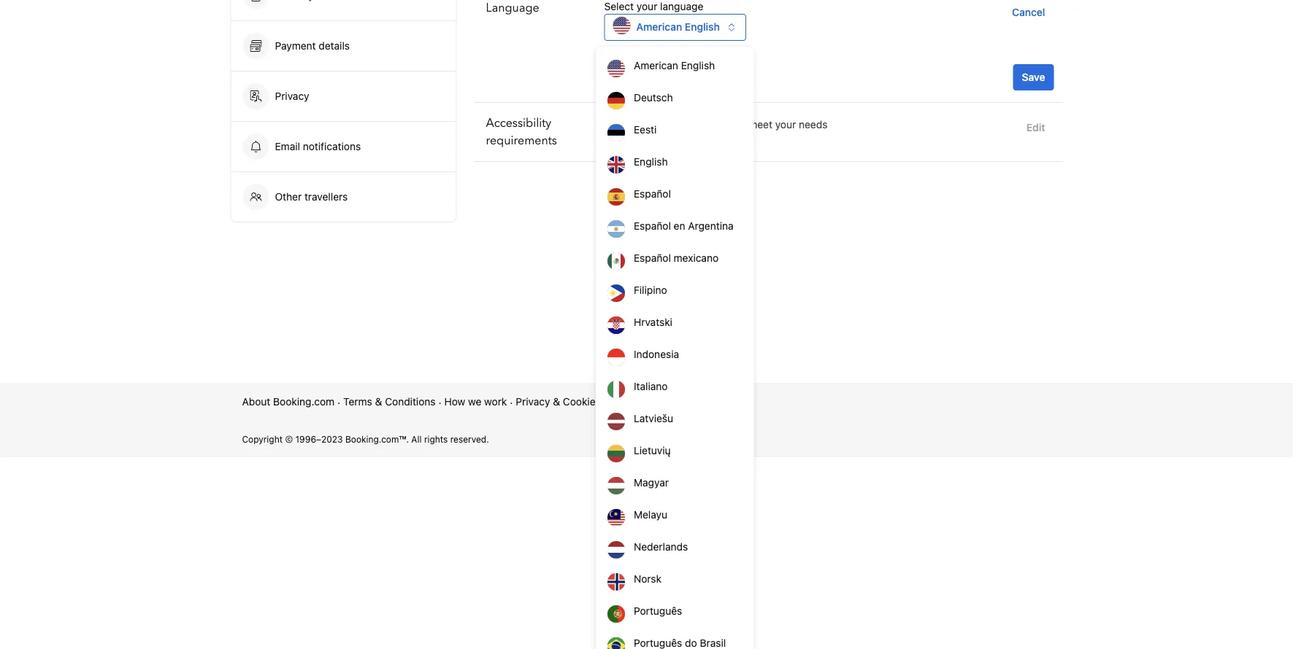 Task type: vqa. For each thing, say whether or not it's contained in the screenshot.
En
yes



Task type: locate. For each thing, give the bounding box(es) containing it.
0 vertical spatial american
[[636, 21, 682, 33]]

privacy down payment
[[275, 90, 309, 102]]

american for american english button
[[634, 60, 678, 72]]

your
[[637, 0, 658, 12], [775, 119, 796, 131]]

melayu button
[[596, 500, 754, 532]]

american english
[[636, 21, 720, 33], [634, 60, 715, 72]]

filipino
[[634, 284, 667, 296]]

español for español mexicano
[[634, 252, 671, 264]]

american
[[636, 21, 682, 33], [634, 60, 678, 72]]

argentina
[[688, 220, 734, 232]]

0 vertical spatial español
[[634, 188, 671, 200]]

indonesia
[[634, 349, 679, 361]]

1 horizontal spatial your
[[775, 119, 796, 131]]

rights
[[424, 435, 448, 445]]

privacy for privacy
[[275, 90, 309, 102]]

español inside button
[[634, 188, 671, 200]]

deutsch
[[634, 92, 673, 104]]

filipino button
[[596, 275, 754, 307]]

payment
[[275, 40, 316, 52]]

1 vertical spatial español
[[634, 220, 671, 232]]

how
[[444, 396, 465, 408]]

español left 'en'
[[634, 220, 671, 232]]

3 español from the top
[[634, 252, 671, 264]]

privacy
[[275, 90, 309, 102], [516, 396, 550, 408]]

english down eesti
[[634, 156, 668, 168]]

italiano
[[634, 381, 668, 393]]

how we work link
[[444, 395, 507, 410]]

0 vertical spatial privacy
[[275, 90, 309, 102]]

norsk button
[[596, 564, 754, 596]]

1 horizontal spatial &
[[553, 396, 560, 408]]

1 vertical spatial american
[[634, 60, 678, 72]]

how we work
[[444, 396, 507, 408]]

0 horizontal spatial privacy
[[275, 90, 309, 102]]

privacy right the work
[[516, 396, 550, 408]]

lietuvių button
[[596, 435, 754, 467]]

american inside dropdown button
[[636, 21, 682, 33]]

booking.com
[[273, 396, 335, 408]]

español down english button
[[634, 188, 671, 200]]

privacy & cookie statement
[[516, 396, 647, 408]]

american english for american english dropdown button
[[636, 21, 720, 33]]

0 horizontal spatial your
[[637, 0, 658, 12]]

american english down 'language'
[[636, 21, 720, 33]]

english for american english dropdown button
[[685, 21, 720, 33]]

your right 'meet'
[[775, 119, 796, 131]]

copyright
[[242, 435, 283, 445]]

0 vertical spatial your
[[637, 0, 658, 12]]

1 español from the top
[[634, 188, 671, 200]]

american inside button
[[634, 60, 678, 72]]

0 vertical spatial american english
[[636, 21, 720, 33]]

cookie
[[563, 396, 596, 408]]

español en argentina button
[[596, 210, 754, 242]]

1 & from the left
[[375, 396, 382, 408]]

select your language
[[604, 0, 704, 12]]

don't
[[722, 119, 746, 131]]

1 vertical spatial privacy
[[516, 396, 550, 408]]

english
[[685, 21, 720, 33], [681, 60, 715, 72], [634, 156, 668, 168]]

your right select
[[637, 0, 658, 12]]

privacy link
[[231, 72, 456, 121]]

cancel
[[1012, 6, 1045, 18]]

edit
[[1027, 122, 1045, 134]]

español mexicano button
[[596, 242, 754, 275]]

other travellers link
[[231, 172, 456, 222]]

save button
[[1013, 64, 1054, 91]]

1 horizontal spatial privacy
[[516, 396, 550, 408]]

edit button
[[1021, 115, 1051, 141]]

español mexicano
[[634, 252, 719, 264]]

other
[[275, 191, 302, 203]]

2 vertical spatial español
[[634, 252, 671, 264]]

0 horizontal spatial &
[[375, 396, 382, 408]]

indonesia button
[[596, 339, 754, 371]]

other travellers
[[275, 191, 348, 203]]

lietuvių
[[634, 445, 671, 457]]

english down 'language'
[[685, 21, 720, 33]]

requirements
[[486, 133, 557, 149]]

español button
[[596, 178, 754, 210]]

melayu
[[634, 509, 668, 521]]

0 vertical spatial english
[[685, 21, 720, 33]]

american down select your language
[[636, 21, 682, 33]]

norsk
[[634, 574, 662, 586]]

american english inside american english button
[[634, 60, 715, 72]]

language
[[660, 0, 704, 12]]

español
[[634, 188, 671, 200], [634, 220, 671, 232], [634, 252, 671, 264]]

&
[[375, 396, 382, 408], [553, 396, 560, 408]]

american english inside american english dropdown button
[[636, 21, 720, 33]]

privacy for privacy & cookie statement
[[516, 396, 550, 408]]

2 vertical spatial english
[[634, 156, 668, 168]]

1 vertical spatial american english
[[634, 60, 715, 72]]

& for privacy
[[553, 396, 560, 408]]

magyar
[[634, 477, 669, 489]]

2 & from the left
[[553, 396, 560, 408]]

english up "deutsch" button
[[681, 60, 715, 72]]

eesti
[[634, 124, 657, 136]]

filter
[[604, 119, 628, 131]]

language
[[486, 0, 539, 16]]

2 español from the top
[[634, 220, 671, 232]]

american up the deutsch at the top of page
[[634, 60, 678, 72]]

statement
[[598, 396, 647, 408]]

1 vertical spatial english
[[681, 60, 715, 72]]

español for español
[[634, 188, 671, 200]]

details
[[319, 40, 350, 52]]

notifications
[[303, 141, 361, 153]]

meet
[[749, 119, 773, 131]]

terms & conditions link
[[343, 395, 436, 410]]

about booking.com
[[242, 396, 335, 408]]

& right terms
[[375, 396, 382, 408]]

english inside dropdown button
[[685, 21, 720, 33]]

en
[[674, 220, 685, 232]]

español up 'filipino'
[[634, 252, 671, 264]]

& left cookie
[[553, 396, 560, 408]]

all
[[411, 435, 422, 445]]

american english up "deutsch" button
[[634, 60, 715, 72]]

american english button
[[604, 14, 746, 41]]



Task type: describe. For each thing, give the bounding box(es) containing it.
save
[[1022, 71, 1045, 83]]

conditions
[[385, 396, 436, 408]]

english button
[[596, 146, 754, 178]]

1996–2023
[[295, 435, 343, 445]]

& for terms
[[375, 396, 382, 408]]

português
[[634, 606, 682, 618]]

out
[[631, 119, 646, 131]]

travellers
[[305, 191, 348, 203]]

needs
[[799, 119, 828, 131]]

accessibility
[[486, 115, 551, 131]]

privacy & cookie statement link
[[516, 395, 647, 410]]

español en argentina
[[634, 220, 734, 232]]

magyar button
[[596, 467, 754, 500]]

booking.com™.
[[345, 435, 409, 445]]

cancel button
[[1006, 0, 1051, 26]]

we
[[468, 396, 482, 408]]

latviešu button
[[596, 403, 754, 435]]

that
[[700, 119, 719, 131]]

filter out properties that don't meet your needs
[[604, 119, 828, 131]]

nederlands button
[[596, 532, 754, 564]]

português button
[[596, 596, 754, 628]]

terms & conditions
[[343, 396, 436, 408]]

1 vertical spatial your
[[775, 119, 796, 131]]

mexicano
[[674, 252, 719, 264]]

español for español en argentina
[[634, 220, 671, 232]]

hrvatski
[[634, 317, 673, 329]]

reserved.
[[450, 435, 489, 445]]

terms
[[343, 396, 372, 408]]

email notifications link
[[231, 122, 456, 172]]

american english button
[[596, 50, 754, 82]]

nederlands
[[634, 542, 688, 554]]

select
[[604, 0, 634, 12]]

american english for american english button
[[634, 60, 715, 72]]

©
[[285, 435, 293, 445]]

hrvatski button
[[596, 307, 754, 339]]

copyright © 1996–2023 booking.com™. all rights reserved.
[[242, 435, 489, 445]]

english for american english button
[[681, 60, 715, 72]]

about booking.com link
[[242, 395, 335, 410]]

accessibility requirements
[[486, 115, 557, 149]]

italiano button
[[596, 371, 754, 403]]

latviešu
[[634, 413, 673, 425]]

payment details link
[[231, 21, 456, 71]]

american for american english dropdown button
[[636, 21, 682, 33]]

email
[[275, 141, 300, 153]]

properties
[[649, 119, 697, 131]]

payment details
[[275, 40, 353, 52]]

work
[[484, 396, 507, 408]]

deutsch button
[[596, 82, 754, 114]]

email notifications
[[275, 141, 361, 153]]

about
[[242, 396, 270, 408]]

eesti button
[[596, 114, 754, 146]]



